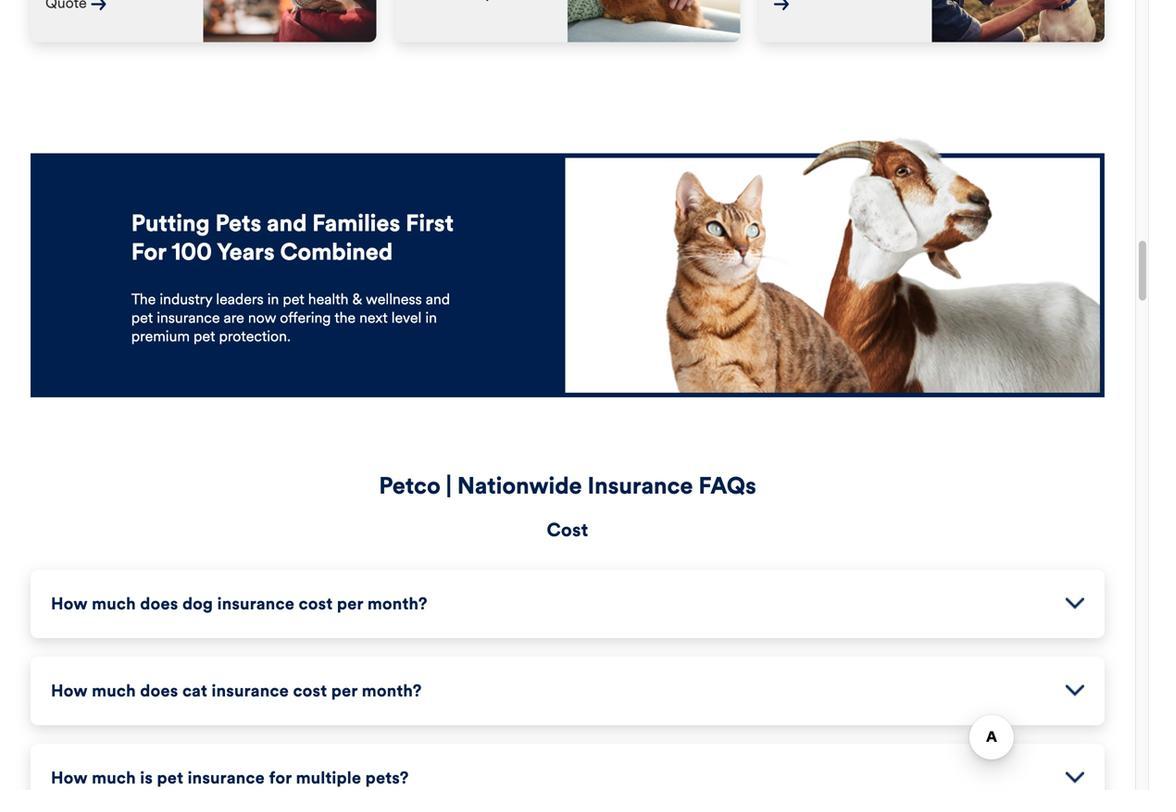 Task type: vqa. For each thing, say whether or not it's contained in the screenshot.
rightmost "pet"
yes



Task type: locate. For each thing, give the bounding box(es) containing it.
are
[[224, 308, 244, 327]]

0 horizontal spatial in
[[268, 290, 279, 308]]

industry
[[160, 290, 212, 308]]

in right leaders
[[268, 290, 279, 308]]

years
[[217, 238, 275, 266]]

pet left are
[[194, 327, 215, 345]]

in
[[268, 290, 279, 308], [426, 308, 437, 327]]

the
[[335, 308, 356, 327]]

and right pets at the left of page
[[267, 209, 307, 237]]

and inside putting pets and families first for 100 years combined
[[267, 209, 307, 237]]

putting
[[131, 209, 210, 237]]

and right level
[[426, 290, 450, 308]]

the
[[131, 290, 156, 308]]

combined
[[280, 238, 393, 266]]

petco
[[379, 471, 441, 500]]

for
[[131, 238, 166, 266]]

0 vertical spatial and
[[267, 209, 307, 237]]

&
[[353, 290, 363, 308]]

pet left health
[[283, 290, 305, 308]]

insurance
[[588, 471, 694, 500]]

in right level
[[426, 308, 437, 327]]

next
[[360, 308, 388, 327]]

1 horizontal spatial and
[[426, 290, 450, 308]]

0 horizontal spatial pet
[[131, 308, 153, 327]]

0 horizontal spatial and
[[267, 209, 307, 237]]

1 vertical spatial and
[[426, 290, 450, 308]]

faqs
[[699, 471, 757, 500]]

and
[[267, 209, 307, 237], [426, 290, 450, 308]]

pet
[[283, 290, 305, 308], [131, 308, 153, 327], [194, 327, 215, 345]]

pet left insurance
[[131, 308, 153, 327]]

putting pets and families first for 100 years combined
[[131, 209, 454, 266]]



Task type: describe. For each thing, give the bounding box(es) containing it.
protection.
[[219, 327, 291, 345]]

offering
[[280, 308, 331, 327]]

now
[[248, 308, 276, 327]]

wellness
[[366, 290, 422, 308]]

1 horizontal spatial in
[[426, 308, 437, 327]]

premium
[[131, 327, 190, 345]]

2 horizontal spatial pet
[[283, 290, 305, 308]]

pets
[[215, 209, 262, 237]]

100
[[172, 238, 212, 266]]

insurance
[[157, 308, 220, 327]]

level
[[392, 308, 422, 327]]

and inside the industry leaders in pet health & wellness and pet insurance               are now offering the next level in premium pet protection.
[[426, 290, 450, 308]]

health
[[308, 290, 349, 308]]

nationwide
[[457, 471, 582, 500]]

1 horizontal spatial pet
[[194, 327, 215, 345]]

cost
[[547, 519, 589, 542]]

leaders
[[216, 290, 264, 308]]

petco | nationwide insurance faqs
[[379, 471, 757, 500]]

the industry leaders in pet health & wellness and pet insurance               are now offering the next level in premium pet protection.
[[131, 290, 450, 345]]

first
[[406, 209, 454, 237]]

families
[[313, 209, 401, 237]]

|
[[446, 471, 452, 500]]



